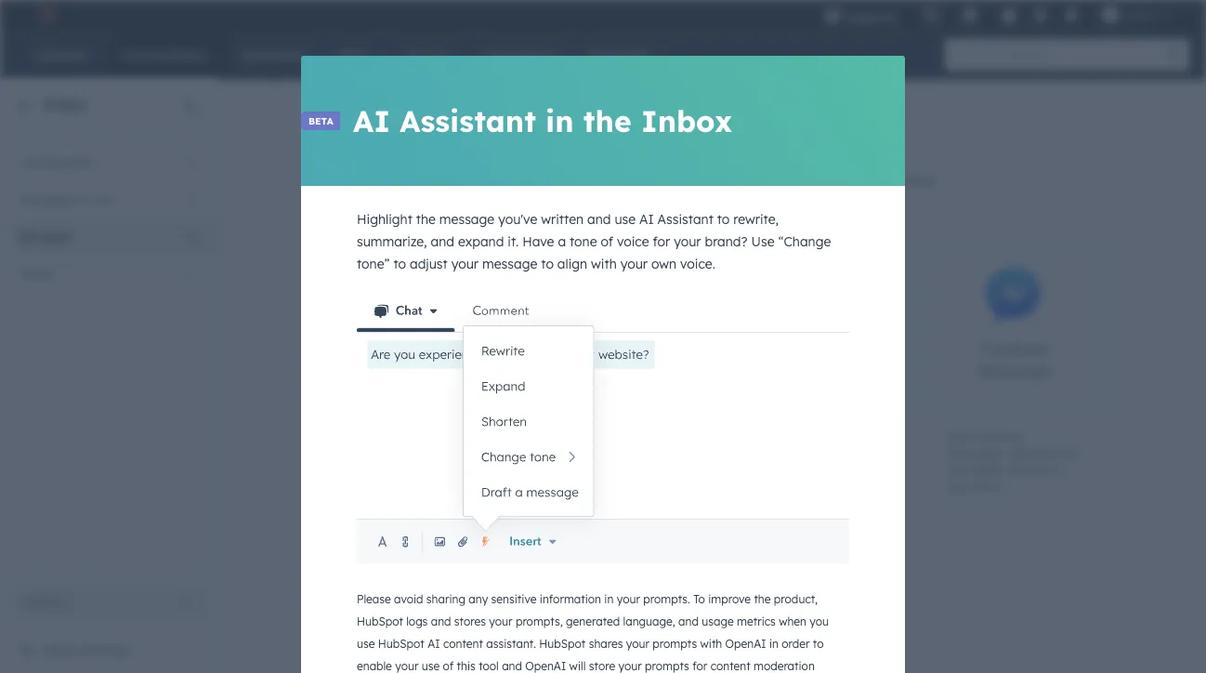 Task type: describe. For each thing, give the bounding box(es) containing it.
inbox for inbox
[[43, 95, 87, 113]]

you
[[810, 614, 829, 628]]

expand
[[458, 233, 504, 250]]

start receiving messenger conversations and create chatbots in your inbox
[[947, 429, 1080, 493]]

a
[[558, 233, 566, 250]]

all
[[19, 229, 35, 245]]

upgrade image
[[824, 8, 841, 25]]

written
[[541, 211, 584, 227]]

adjust
[[410, 256, 448, 272]]

connect for connect your first channel and start bringing conversations to your inbox.
[[487, 172, 537, 188]]

from
[[412, 446, 437, 460]]

say hello.
[[639, 117, 786, 154]]

improve
[[709, 592, 751, 606]]

settings link
[[1029, 5, 1052, 25]]

order
[[782, 636, 810, 650]]

to down have
[[541, 256, 554, 272]]

facebook messenger
[[978, 339, 1053, 380]]

start
[[678, 172, 707, 188]]

marketplaces image
[[962, 8, 979, 25]]

stores
[[454, 614, 486, 628]]

inbox inside dialog
[[641, 102, 733, 139]]

summarize,
[[357, 233, 427, 250]]

logs
[[407, 614, 428, 628]]

and inside "start receiving messenger conversations and create chatbots in your inbox"
[[947, 462, 967, 476]]

connect live chat and create chatbots to engage with your website visitors in real time
[[545, 429, 661, 510]]

messenger inside "start receiving messenger conversations and create chatbots in your inbox"
[[947, 446, 1003, 460]]

Facebook Messenger checkbox
[[921, 244, 1107, 413]]

menu containing funky
[[811, 0, 1184, 30]]

hubspot down please
[[357, 614, 403, 628]]

with inside connect live chat and create chatbots to engage with your website visitors in real time
[[588, 462, 610, 476]]

0 for to
[[187, 191, 195, 208]]

usage
[[702, 614, 734, 628]]

use inside highlight the message you've written and use ai assistant to rewrite, summarize, and expand it. have a tone of voice for your brand? use "change tone" to adjust your message to align with your own voice.
[[615, 211, 636, 227]]

inbox.
[[902, 172, 938, 188]]

chat
[[597, 363, 631, 382]]

voice
[[617, 233, 649, 250]]

search button
[[1158, 39, 1190, 71]]

your inside "start receiving messenger conversations and create chatbots in your inbox"
[[947, 479, 970, 493]]

funky
[[1123, 7, 1155, 22]]

your up "voice."
[[674, 233, 701, 250]]

whatsapp
[[678, 649, 751, 667]]

have
[[523, 233, 554, 250]]

manage and respond to team emails from your inbox
[[344, 429, 471, 476]]

your up language,
[[617, 592, 640, 606]]

assigned to me
[[19, 191, 113, 208]]

of inside highlight the message you've written and use ai assistant to rewrite, summarize, and expand it. have a tone of voice for your brand? use "change tone" to adjust your message to align with your own voice.
[[601, 233, 614, 250]]

your right store
[[619, 659, 642, 672]]

metrics
[[737, 614, 776, 628]]

visitors
[[589, 479, 626, 493]]

1 horizontal spatial the
[[584, 102, 632, 139]]

actions button
[[11, 587, 206, 616]]

respond
[[414, 429, 457, 443]]

notifications button
[[1056, 0, 1088, 30]]

bringing
[[711, 172, 762, 188]]

sharing
[[427, 592, 466, 606]]

"change
[[778, 233, 831, 250]]

rewrite,
[[734, 211, 779, 227]]

any
[[469, 592, 488, 606]]

0 vertical spatial message
[[440, 211, 495, 227]]

ai assistant in the inbox
[[353, 102, 733, 139]]

0 horizontal spatial content
[[443, 636, 483, 650]]

and up tone
[[588, 211, 611, 227]]

facebook
[[981, 339, 1050, 358]]

manage
[[344, 429, 388, 443]]

to inside connect live chat and create chatbots to engage with your website visitors in real time
[[632, 446, 642, 460]]

0 vertical spatial ai
[[353, 102, 390, 139]]

hubspot link
[[22, 4, 70, 26]]

all open
[[19, 229, 72, 245]]

1 0 from the top
[[187, 154, 195, 171]]

the inside highlight the message you've written and use ai assistant to rewrite, summarize, and expand it. have a tone of voice for your brand? use "change tone" to adjust your message to align with your own voice.
[[416, 211, 436, 227]]

hello.
[[705, 117, 786, 154]]

search image
[[1168, 48, 1181, 61]]

conversations assistant feature preview image
[[357, 290, 850, 565]]

ai inside please avoid sharing any sensitive information in your prompts. to improve the product, hubspot logs and stores your prompts, generated language, and usage metrics when you use hubspot ai content assistant. hubspot shares your prompts with openai in order to enable your use of this tool and openai will store your prompts for content moderat
[[428, 636, 440, 650]]

time
[[545, 496, 569, 510]]

website
[[545, 479, 585, 493]]

assigned
[[19, 191, 74, 208]]

0 vertical spatial assistant
[[400, 102, 536, 139]]

own
[[652, 256, 677, 272]]

email
[[415, 352, 453, 370]]

and down to
[[679, 614, 699, 628]]

connect for connect live chat and create chatbots to engage with your website visitors in real time
[[545, 429, 589, 443]]

and inside manage and respond to team emails from your inbox
[[391, 429, 411, 443]]

in inside "start receiving messenger conversations and create chatbots in your inbox"
[[1056, 462, 1066, 476]]

it.
[[508, 233, 519, 250]]

voice.
[[680, 256, 716, 272]]

information
[[540, 592, 601, 606]]

and down sharing
[[431, 614, 451, 628]]

and inside connect live chat and create chatbots to engage with your website visitors in real time
[[639, 429, 659, 443]]

receiving
[[976, 429, 1024, 443]]

your inside connect live chat and create chatbots to engage with your website visitors in real time
[[613, 462, 637, 476]]

align
[[558, 256, 588, 272]]

for inside highlight the message you've written and use ai assistant to rewrite, summarize, and expand it. have a tone of voice for your brand? use "change tone" to adjust your message to align with your own voice.
[[653, 233, 670, 250]]

inbox settings link
[[41, 640, 131, 662]]

create inside "start receiving messenger conversations and create chatbots in your inbox"
[[970, 462, 1004, 476]]

sensitive
[[491, 592, 537, 606]]

product,
[[774, 592, 818, 606]]

create inside connect live chat and create chatbots to engage with your website visitors in real time
[[545, 446, 579, 460]]

1 vertical spatial prompts
[[645, 659, 690, 672]]

WhatsApp checkbox
[[620, 548, 874, 673]]

you've
[[498, 211, 538, 227]]



Task type: vqa. For each thing, say whether or not it's contained in the screenshot.
align
yes



Task type: locate. For each thing, give the bounding box(es) containing it.
to
[[694, 592, 705, 606]]

when
[[779, 614, 807, 628]]

1 vertical spatial ai
[[640, 211, 654, 227]]

of right tone
[[601, 233, 614, 250]]

ai assistant in the inbox dialog
[[301, 56, 905, 673]]

0 vertical spatial use
[[615, 211, 636, 227]]

assistant.
[[486, 636, 536, 650]]

store
[[589, 659, 616, 672]]

actions
[[27, 594, 66, 608]]

the inside please avoid sharing any sensitive information in your prompts. to improve the product, hubspot logs and stores your prompts, generated language, and usage metrics when you use hubspot ai content assistant. hubspot shares your prompts with openai in order to enable your use of this tool and openai will store your prompts for content moderat
[[754, 592, 771, 606]]

create down the receiving
[[970, 462, 1004, 476]]

assistant
[[400, 102, 536, 139], [658, 211, 714, 227]]

in
[[546, 102, 574, 139], [1056, 462, 1066, 476], [629, 479, 638, 493], [605, 592, 614, 606], [770, 636, 779, 650]]

ai up voice
[[640, 211, 654, 227]]

settings
[[81, 642, 131, 659]]

the up metrics
[[754, 592, 771, 606]]

use up voice
[[615, 211, 636, 227]]

brand?
[[705, 233, 748, 250]]

settings image
[[1032, 8, 1049, 25]]

more
[[22, 266, 53, 282]]

with down usage
[[700, 636, 723, 650]]

to down chat
[[632, 446, 642, 460]]

please avoid sharing any sensitive information in your prompts. to improve the product, hubspot logs and stores your prompts, generated language, and usage metrics when you use hubspot ai content assistant. hubspot shares your prompts with openai in order to enable your use of this tool and openai will store your prompts for content moderat
[[357, 592, 829, 673]]

menu
[[811, 0, 1184, 30]]

1 vertical spatial openai
[[526, 659, 566, 672]]

to left me
[[78, 191, 91, 208]]

1 vertical spatial use
[[357, 636, 375, 650]]

1 vertical spatial 0
[[187, 191, 195, 208]]

1 vertical spatial inbox
[[973, 479, 1002, 493]]

menu item
[[910, 0, 914, 30]]

help button
[[994, 0, 1025, 30]]

1 vertical spatial conversations
[[1007, 446, 1080, 460]]

with inside highlight the message you've written and use ai assistant to rewrite, summarize, and expand it. have a tone of voice for your brand? use "change tone" to adjust your message to align with your own voice.
[[591, 256, 617, 272]]

1 horizontal spatial conversations
[[1007, 446, 1080, 460]]

for
[[653, 233, 670, 250], [693, 659, 708, 672]]

for inside please avoid sharing any sensitive information in your prompts. to improve the product, hubspot logs and stores your prompts, generated language, and usage metrics when you use hubspot ai content assistant. hubspot shares your prompts with openai in order to enable your use of this tool and openai will store your prompts for content moderat
[[693, 659, 708, 672]]

to down summarize,
[[394, 256, 406, 272]]

0 vertical spatial conversations
[[766, 172, 851, 188]]

for down usage
[[693, 659, 708, 672]]

inbox up unassigned
[[43, 95, 87, 113]]

of inside please avoid sharing any sensitive information in your prompts. to improve the product, hubspot logs and stores your prompts, generated language, and usage metrics when you use hubspot ai content assistant. hubspot shares your prompts with openai in order to enable your use of this tool and openai will store your prompts for content moderat
[[443, 659, 454, 672]]

messenger inside option
[[978, 362, 1053, 380]]

highlight the message you've written and use ai assistant to rewrite, summarize, and expand it. have a tone of voice for your brand? use "change tone" to adjust your message to align with your own voice.
[[357, 211, 831, 272]]

create up the engage
[[545, 446, 579, 460]]

ai inside highlight the message you've written and use ai assistant to rewrite, summarize, and expand it. have a tone of voice for your brand? use "change tone" to adjust your message to align with your own voice.
[[640, 211, 654, 227]]

upgrade
[[845, 9, 897, 24]]

0 horizontal spatial create
[[545, 446, 579, 460]]

first
[[572, 172, 596, 188]]

assistant inside highlight the message you've written and use ai assistant to rewrite, summarize, and expand it. have a tone of voice for your brand? use "change tone" to adjust your message to align with your own voice.
[[658, 211, 714, 227]]

2 horizontal spatial ai
[[640, 211, 654, 227]]

inbox up start
[[641, 102, 733, 139]]

with down tone
[[591, 256, 617, 272]]

0 vertical spatial chatbots
[[582, 446, 628, 460]]

connect your first channel and start bringing conversations to your inbox.
[[487, 172, 938, 188]]

of
[[601, 233, 614, 250], [443, 659, 454, 672]]

to
[[855, 172, 867, 188], [78, 191, 91, 208], [717, 211, 730, 227], [394, 256, 406, 272], [541, 256, 554, 272], [460, 429, 471, 443], [632, 446, 642, 460], [813, 636, 824, 650]]

open
[[39, 229, 72, 245]]

2 horizontal spatial use
[[615, 211, 636, 227]]

use left this
[[422, 659, 440, 672]]

0 horizontal spatial chatbots
[[582, 446, 628, 460]]

0 vertical spatial messenger
[[978, 362, 1053, 380]]

0 horizontal spatial conversations
[[766, 172, 851, 188]]

0 horizontal spatial openai
[[526, 659, 566, 672]]

1 horizontal spatial openai
[[726, 636, 767, 650]]

1 vertical spatial for
[[693, 659, 708, 672]]

message
[[440, 211, 495, 227], [482, 256, 538, 272]]

1 horizontal spatial of
[[601, 233, 614, 250]]

1 vertical spatial of
[[443, 659, 454, 672]]

0 vertical spatial content
[[443, 636, 483, 650]]

1 horizontal spatial assistant
[[658, 211, 714, 227]]

1 vertical spatial message
[[482, 256, 538, 272]]

calling icon image
[[923, 7, 940, 24]]

emails
[[375, 446, 409, 460]]

2 vertical spatial the
[[754, 592, 771, 606]]

conversations down the receiving
[[1007, 446, 1080, 460]]

inbox down the receiving
[[973, 479, 1002, 493]]

this
[[457, 659, 476, 672]]

your inside manage and respond to team emails from your inbox
[[440, 446, 464, 460]]

0 horizontal spatial connect
[[487, 172, 537, 188]]

beta
[[309, 115, 333, 126]]

your down expand
[[451, 256, 479, 272]]

0 horizontal spatial ai
[[353, 102, 390, 139]]

your down respond
[[440, 446, 464, 460]]

2 vertical spatial 0
[[187, 229, 195, 245]]

1 horizontal spatial inbox
[[973, 479, 1002, 493]]

hubspot down logs
[[378, 636, 425, 650]]

with up "visitors"
[[588, 462, 610, 476]]

tone
[[570, 233, 597, 250]]

team email
[[373, 352, 453, 370]]

the up summarize,
[[416, 211, 436, 227]]

inbox inside "start receiving messenger conversations and create chatbots in your inbox"
[[973, 479, 1002, 493]]

to right respond
[[460, 429, 471, 443]]

engage
[[545, 462, 585, 476]]

1 horizontal spatial connect
[[545, 429, 589, 443]]

chatbots inside connect live chat and create chatbots to engage with your website visitors in real time
[[582, 446, 628, 460]]

0 horizontal spatial assistant
[[400, 102, 536, 139]]

0 vertical spatial prompts
[[653, 636, 697, 650]]

1 vertical spatial connect
[[545, 429, 589, 443]]

chat
[[612, 429, 636, 443]]

your right enable
[[395, 659, 419, 672]]

connect inside connect live chat and create chatbots to engage with your website visitors in real time
[[545, 429, 589, 443]]

prompts
[[653, 636, 697, 650], [645, 659, 690, 672]]

content down usage
[[711, 659, 751, 672]]

to left inbox.
[[855, 172, 867, 188]]

inbox inside manage and respond to team emails from your inbox
[[344, 462, 373, 476]]

1 vertical spatial messenger
[[947, 446, 1003, 460]]

and up "emails"
[[391, 429, 411, 443]]

and left start
[[651, 172, 675, 188]]

1 horizontal spatial ai
[[428, 636, 440, 650]]

and down assistant.
[[502, 659, 522, 672]]

to up the brand? at the top right
[[717, 211, 730, 227]]

chatbots
[[582, 446, 628, 460], [1007, 462, 1053, 476]]

conversations inside "start receiving messenger conversations and create chatbots in your inbox"
[[1007, 446, 1080, 460]]

the up channel at the top of page
[[584, 102, 632, 139]]

0
[[187, 154, 195, 171], [187, 191, 195, 208], [187, 229, 195, 245]]

and up adjust
[[431, 233, 455, 250]]

3 0 from the top
[[187, 229, 195, 245]]

messenger down start
[[947, 446, 1003, 460]]

your left the first at left top
[[541, 172, 568, 188]]

1 horizontal spatial chatbots
[[1007, 462, 1053, 476]]

conversations up "change
[[766, 172, 851, 188]]

0 horizontal spatial use
[[357, 636, 375, 650]]

0 vertical spatial of
[[601, 233, 614, 250]]

channel
[[600, 172, 647, 188]]

team
[[344, 446, 372, 460]]

start
[[947, 429, 973, 443]]

hubspot image
[[33, 4, 56, 26]]

avoid
[[394, 592, 423, 606]]

your up "visitors"
[[613, 462, 637, 476]]

openai left will
[[526, 659, 566, 672]]

tone"
[[357, 256, 390, 272]]

connect up you've
[[487, 172, 537, 188]]

message down it.
[[482, 256, 538, 272]]

for up "own"
[[653, 233, 670, 250]]

help image
[[1001, 8, 1018, 25]]

prompts,
[[516, 614, 563, 628]]

0 horizontal spatial of
[[443, 659, 454, 672]]

2 vertical spatial ai
[[428, 636, 440, 650]]

1 horizontal spatial content
[[711, 659, 751, 672]]

connect up the engage
[[545, 429, 589, 443]]

real
[[642, 479, 661, 493]]

1 vertical spatial assistant
[[658, 211, 714, 227]]

Chat checkbox
[[519, 244, 705, 413]]

messenger down facebook
[[978, 362, 1053, 380]]

your down language,
[[626, 636, 650, 650]]

chatbots down the receiving
[[1007, 462, 1053, 476]]

0 vertical spatial inbox
[[344, 462, 373, 476]]

team
[[373, 352, 411, 370]]

openai
[[726, 636, 767, 650], [526, 659, 566, 672]]

your left inbox.
[[871, 172, 898, 188]]

inbox down team
[[344, 462, 373, 476]]

to down you
[[813, 636, 824, 650]]

tool
[[479, 659, 499, 672]]

the
[[584, 102, 632, 139], [416, 211, 436, 227], [754, 592, 771, 606]]

1 vertical spatial with
[[588, 462, 610, 476]]

enable
[[357, 659, 392, 672]]

2 0 from the top
[[187, 191, 195, 208]]

unassigned
[[19, 154, 91, 171]]

marketplaces button
[[951, 0, 990, 30]]

use
[[752, 233, 775, 250]]

me
[[94, 191, 113, 208]]

0 vertical spatial create
[[545, 446, 579, 460]]

inbox settings
[[41, 642, 131, 659]]

2 horizontal spatial the
[[754, 592, 771, 606]]

0 horizontal spatial for
[[653, 233, 670, 250]]

use up enable
[[357, 636, 375, 650]]

and right chat
[[639, 429, 659, 443]]

connect
[[487, 172, 537, 188], [545, 429, 589, 443]]

your up assistant.
[[489, 614, 513, 628]]

0 horizontal spatial inbox
[[344, 462, 373, 476]]

openai down metrics
[[726, 636, 767, 650]]

your
[[541, 172, 568, 188], [871, 172, 898, 188], [674, 233, 701, 250], [451, 256, 479, 272], [621, 256, 648, 272], [440, 446, 464, 460], [613, 462, 637, 476], [947, 479, 970, 493], [617, 592, 640, 606], [489, 614, 513, 628], [626, 636, 650, 650], [395, 659, 419, 672], [619, 659, 642, 672]]

of left this
[[443, 659, 454, 672]]

2 vertical spatial use
[[422, 659, 440, 672]]

1 vertical spatial content
[[711, 659, 751, 672]]

chatbots inside "start receiving messenger conversations and create chatbots in your inbox"
[[1007, 462, 1053, 476]]

1 vertical spatial chatbots
[[1007, 462, 1053, 476]]

say
[[639, 117, 696, 154]]

please
[[357, 592, 391, 606]]

and
[[651, 172, 675, 188], [588, 211, 611, 227], [431, 233, 455, 250], [391, 429, 411, 443], [639, 429, 659, 443], [947, 462, 967, 476], [431, 614, 451, 628], [679, 614, 699, 628], [502, 659, 522, 672]]

0 vertical spatial for
[[653, 233, 670, 250]]

2 vertical spatial with
[[700, 636, 723, 650]]

inbox left 'settings'
[[41, 642, 77, 659]]

funky button
[[1091, 0, 1182, 30]]

None checkbox
[[720, 244, 906, 413]]

Search HubSpot search field
[[945, 39, 1173, 71]]

notifications image
[[1063, 8, 1080, 25]]

Team email checkbox
[[318, 244, 504, 413]]

message up expand
[[440, 211, 495, 227]]

prompts.
[[644, 592, 691, 606]]

highlight
[[357, 211, 413, 227]]

live
[[592, 429, 609, 443]]

1 horizontal spatial for
[[693, 659, 708, 672]]

with
[[591, 256, 617, 272], [588, 462, 610, 476], [700, 636, 723, 650]]

to inside please avoid sharing any sensitive information in your prompts. to improve the product, hubspot logs and stores your prompts, generated language, and usage metrics when you use hubspot ai content assistant. hubspot shares your prompts with openai in order to enable your use of this tool and openai will store your prompts for content moderat
[[813, 636, 824, 650]]

language,
[[623, 614, 676, 628]]

hubspot
[[357, 614, 403, 628], [378, 636, 425, 650], [539, 636, 586, 650]]

ai down logs
[[428, 636, 440, 650]]

0 vertical spatial the
[[584, 102, 632, 139]]

1 vertical spatial create
[[970, 462, 1004, 476]]

ai right beta
[[353, 102, 390, 139]]

content up this
[[443, 636, 483, 650]]

funky town image
[[1102, 7, 1119, 23]]

inbox inside inbox settings link
[[41, 642, 77, 659]]

use
[[615, 211, 636, 227], [357, 636, 375, 650], [422, 659, 440, 672]]

1 horizontal spatial use
[[422, 659, 440, 672]]

chatbots down "live"
[[582, 446, 628, 460]]

and down start
[[947, 462, 967, 476]]

1 horizontal spatial create
[[970, 462, 1004, 476]]

0 vertical spatial with
[[591, 256, 617, 272]]

hubspot up will
[[539, 636, 586, 650]]

in inside connect live chat and create chatbots to engage with your website visitors in real time
[[629, 479, 638, 493]]

0 for open
[[187, 229, 195, 245]]

calling icon button
[[916, 3, 947, 27]]

to inside manage and respond to team emails from your inbox
[[460, 429, 471, 443]]

0 vertical spatial openai
[[726, 636, 767, 650]]

shares
[[589, 636, 623, 650]]

generated
[[566, 614, 620, 628]]

will
[[569, 659, 586, 672]]

1 vertical spatial the
[[416, 211, 436, 227]]

content
[[443, 636, 483, 650], [711, 659, 751, 672]]

0 vertical spatial 0
[[187, 154, 195, 171]]

inbox
[[344, 462, 373, 476], [973, 479, 1002, 493]]

with inside please avoid sharing any sensitive information in your prompts. to improve the product, hubspot logs and stores your prompts, generated language, and usage metrics when you use hubspot ai content assistant. hubspot shares your prompts with openai in order to enable your use of this tool and openai will store your prompts for content moderat
[[700, 636, 723, 650]]

your down start
[[947, 479, 970, 493]]

inbox for inbox settings
[[41, 642, 77, 659]]

0 vertical spatial connect
[[487, 172, 537, 188]]

your down voice
[[621, 256, 648, 272]]

0 horizontal spatial the
[[416, 211, 436, 227]]



